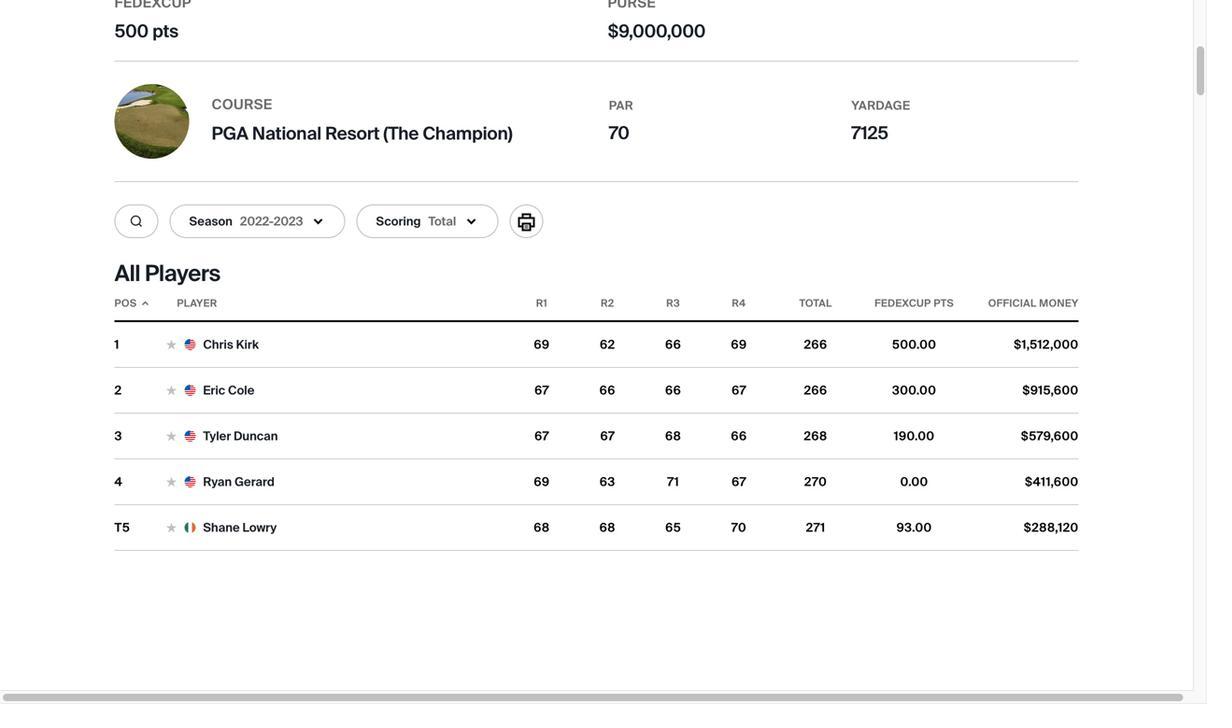 Task type: vqa. For each thing, say whether or not it's contained in the screenshot.
"R1" on the left of the page
yes



Task type: locate. For each thing, give the bounding box(es) containing it.
0 vertical spatial favorite image
[[166, 477, 177, 488]]

favorite image
[[166, 339, 177, 351], [166, 385, 177, 396], [166, 431, 177, 442]]

pga
[[212, 122, 249, 145]]

268
[[804, 429, 828, 445]]

3 favorite image from the top
[[166, 431, 177, 442]]

190.00
[[894, 429, 935, 445]]

official money
[[989, 297, 1079, 310]]

r3
[[667, 297, 681, 310]]

2 266 from the top
[[804, 383, 828, 399]]

2 favorite image from the top
[[166, 385, 177, 396]]

usa image left chris
[[185, 339, 196, 351]]

2 usa image from the top
[[185, 385, 196, 396]]

kirk
[[236, 337, 259, 353]]

favorite image for shane
[[166, 523, 177, 534]]

500.00
[[893, 337, 937, 353]]

national
[[252, 122, 322, 145]]

r4
[[732, 297, 746, 310]]

0.00
[[901, 474, 929, 490]]

favorite image left usa image
[[166, 477, 177, 488]]

1 horizontal spatial 70
[[732, 520, 747, 536]]

eric cole link
[[166, 380, 502, 402]]

71
[[668, 474, 680, 490]]

1 266 from the top
[[804, 337, 828, 353]]

0 vertical spatial usa image
[[185, 339, 196, 351]]

2022-2023
[[240, 214, 303, 230]]

pga national resort (the champion) image
[[115, 84, 189, 159]]

266 for 69
[[804, 337, 828, 353]]

total inside dropdown button
[[429, 214, 456, 230]]

2
[[115, 383, 122, 399]]

champion)
[[423, 122, 513, 145]]

1 vertical spatial usa image
[[185, 385, 196, 396]]

ryan
[[203, 474, 232, 490]]

69 down 'r1'
[[534, 337, 550, 353]]

total button
[[772, 297, 860, 310]]

player button
[[158, 297, 509, 310]]

2 vertical spatial usa image
[[185, 431, 196, 442]]

$411,600
[[1025, 474, 1079, 490]]

favorite image left irl image
[[166, 523, 177, 534]]

cole
[[228, 383, 255, 399]]

official
[[989, 297, 1037, 310]]

favorite image for tyler duncan
[[166, 431, 177, 442]]

0 vertical spatial favorite image
[[166, 339, 177, 351]]

shane
[[203, 520, 240, 536]]

favorite image left chris
[[166, 339, 177, 351]]

3
[[115, 429, 122, 445]]

course
[[212, 95, 273, 114]]

0 vertical spatial total
[[429, 214, 456, 230]]

favorite image inside eric cole link
[[166, 385, 177, 396]]

93.00
[[897, 520, 933, 536]]

tyler
[[203, 429, 231, 445]]

lowry
[[243, 520, 277, 536]]

money
[[1040, 297, 1079, 310]]

0 horizontal spatial 70
[[609, 122, 630, 145]]

1 favorite image from the top
[[166, 477, 177, 488]]

usa image for chris kirk
[[185, 339, 196, 351]]

500
[[115, 20, 149, 43]]

usa image left tyler
[[185, 431, 196, 442]]

0 horizontal spatial 68
[[534, 520, 550, 536]]

favorite image
[[166, 477, 177, 488], [166, 523, 177, 534]]

total left the print icon on the left top of page
[[429, 214, 456, 230]]

1 vertical spatial 266
[[804, 383, 828, 399]]

266 down total button at the right of the page
[[804, 337, 828, 353]]

70 right 65
[[732, 520, 747, 536]]

eric cole
[[203, 383, 255, 399]]

favorite image left eric
[[166, 385, 177, 396]]

3 usa image from the top
[[185, 431, 196, 442]]

favorite image inside the chris kirk link
[[166, 339, 177, 351]]

66
[[666, 337, 682, 353], [600, 383, 616, 399], [666, 383, 682, 399], [731, 429, 747, 445]]

r1 button
[[509, 297, 575, 310]]

favorite image inside 'tyler duncan' 'link'
[[166, 431, 177, 442]]

1 favorite image from the top
[[166, 339, 177, 351]]

1 vertical spatial favorite image
[[166, 385, 177, 396]]

course pga national resort (the champion)
[[212, 95, 513, 145]]

player
[[177, 297, 217, 310]]

r4 button
[[707, 297, 772, 310]]

favorite image left tyler
[[166, 431, 177, 442]]

1 vertical spatial total
[[800, 297, 833, 310]]

total
[[429, 214, 456, 230], [800, 297, 833, 310]]

62
[[600, 337, 616, 353]]

0 vertical spatial 70
[[609, 122, 630, 145]]

69
[[534, 337, 550, 353], [731, 337, 747, 353], [534, 474, 550, 490]]

1 vertical spatial favorite image
[[166, 523, 177, 534]]

r1
[[536, 297, 548, 310]]

usa image
[[185, 339, 196, 351], [185, 385, 196, 396], [185, 431, 196, 442]]

266
[[804, 337, 828, 353], [804, 383, 828, 399]]

69 left 63 in the bottom of the page
[[534, 474, 550, 490]]

usa image
[[185, 477, 196, 488]]

1 usa image from the top
[[185, 339, 196, 351]]

0 vertical spatial 266
[[804, 337, 828, 353]]

$915,600
[[1023, 383, 1079, 399]]

70
[[609, 122, 630, 145], [732, 520, 747, 536]]

70 down 'par'
[[609, 122, 630, 145]]

duncan
[[234, 429, 278, 445]]

pos
[[115, 297, 137, 310]]

2 favorite image from the top
[[166, 523, 177, 534]]

total right r4 button
[[800, 297, 833, 310]]

1 horizontal spatial 68
[[600, 520, 616, 536]]

favorite image for eric cole
[[166, 385, 177, 396]]

fedexcup pts button
[[860, 297, 970, 310]]

0 horizontal spatial total
[[429, 214, 456, 230]]

67
[[535, 383, 549, 399], [732, 383, 747, 399], [535, 429, 549, 445], [601, 429, 615, 445], [732, 474, 747, 490]]

68
[[666, 429, 682, 445], [534, 520, 550, 536], [600, 520, 616, 536]]

chris
[[203, 337, 233, 353]]

tyler duncan
[[203, 429, 278, 445]]

300.00
[[893, 383, 937, 399]]

usa image left eric
[[185, 385, 196, 396]]

pos button
[[115, 297, 158, 310]]

pts
[[152, 20, 179, 43]]

266 up 268
[[804, 383, 828, 399]]

eric
[[203, 383, 225, 399]]

2 vertical spatial favorite image
[[166, 431, 177, 442]]

total button
[[357, 205, 499, 238]]

2022-
[[240, 214, 274, 230]]

official money button
[[970, 297, 1079, 310]]

t5
[[115, 520, 130, 536]]



Task type: describe. For each thing, give the bounding box(es) containing it.
271
[[806, 520, 826, 536]]

usa image for eric cole
[[185, 385, 196, 396]]

resort
[[325, 122, 380, 145]]

usa image for tyler duncan
[[185, 431, 196, 442]]

ryan gerard
[[203, 474, 275, 490]]

2 horizontal spatial 68
[[666, 429, 682, 445]]

63
[[600, 474, 616, 490]]

tyler duncan link
[[166, 425, 502, 448]]

2023
[[274, 214, 303, 230]]

70 inside overview region
[[609, 122, 630, 145]]

favorite image for chris kirk
[[166, 339, 177, 351]]

4
[[115, 474, 123, 490]]

all
[[115, 259, 140, 288]]

overview region
[[115, 0, 1079, 181]]

500 pts
[[115, 20, 179, 43]]

players
[[145, 259, 220, 288]]

1 horizontal spatial total
[[800, 297, 833, 310]]

69 for 63
[[534, 474, 550, 490]]

1
[[115, 337, 119, 353]]

print image
[[515, 210, 538, 233]]

all players
[[115, 259, 220, 288]]

$1,512,000
[[1014, 337, 1079, 353]]

270
[[805, 474, 827, 490]]

266 for 67
[[804, 383, 828, 399]]

favorite image for ryan
[[166, 477, 177, 488]]

ryan gerard link
[[166, 471, 502, 494]]

shane lowry link
[[166, 517, 502, 539]]

yardage
[[852, 98, 911, 114]]

1 vertical spatial 70
[[732, 520, 747, 536]]

r2
[[601, 297, 615, 310]]

69 for 62
[[534, 337, 550, 353]]

$288,120
[[1024, 520, 1079, 536]]

r2 button
[[575, 297, 641, 310]]

chris kirk
[[203, 337, 259, 353]]

7125
[[852, 122, 889, 145]]

fedexcup pts
[[875, 297, 954, 310]]

r3 button
[[641, 297, 707, 310]]

shane lowry
[[203, 520, 277, 536]]

chris kirk link
[[166, 334, 502, 356]]

search image
[[130, 215, 143, 228]]

(the
[[384, 122, 419, 145]]

65
[[666, 520, 682, 536]]

par
[[609, 98, 634, 114]]

fedexcup
[[875, 297, 932, 310]]

pts
[[934, 297, 954, 310]]

2022-2023 button
[[170, 205, 345, 238]]

$579,600
[[1021, 429, 1079, 445]]

$9,000,000
[[608, 20, 706, 43]]

69 down r4 button
[[731, 337, 747, 353]]

irl image
[[185, 523, 196, 534]]

gerard
[[235, 474, 275, 490]]



